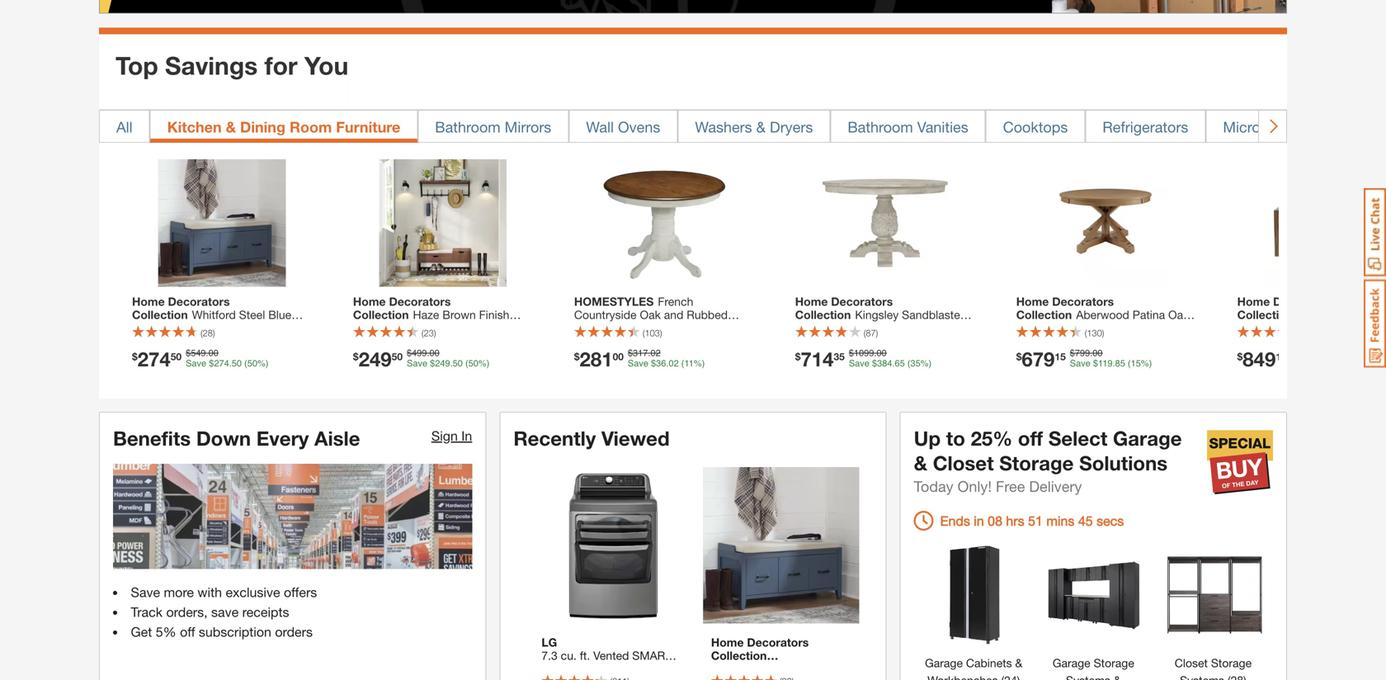 Task type: locate. For each thing, give the bounding box(es) containing it.
dining down homestyles
[[607, 321, 640, 335]]

save inside $ 679 15 $ 799 . 00 save $ 119 . 85 ( 15 %)
[[1070, 358, 1091, 368]]

%) inside $ 249 50 $ 499 . 00 save $ 249 . 50 ( 50 %)
[[479, 358, 490, 368]]

$
[[186, 348, 191, 358], [407, 348, 412, 358], [628, 348, 633, 358], [849, 348, 854, 358], [1070, 348, 1075, 358], [132, 351, 138, 362], [353, 351, 359, 362], [574, 351, 580, 362], [795, 351, 801, 362], [1017, 351, 1022, 362], [1238, 351, 1243, 362], [209, 358, 214, 368], [430, 358, 435, 368], [651, 358, 656, 368], [872, 358, 877, 368], [1093, 358, 1099, 368]]

decorators up "( 23 )" on the top left of the page
[[389, 295, 451, 308]]

0 horizontal spatial storage
[[1000, 451, 1074, 474]]

save inside $ 274 50 $ 549 . 00 save $ 274 . 50 ( 50 %)
[[186, 358, 206, 368]]

0 vertical spatial with
[[198, 584, 222, 600]]

$ inside '$ 849 15'
[[1238, 351, 1243, 362]]

closet storage systems product image image
[[1162, 544, 1265, 646]]

2 home decorators collection from the left
[[353, 295, 451, 321]]

87
[[866, 328, 876, 338]]

wood inside home decorators collection whitford steel blue wood entryway bench wit
[[814, 662, 844, 675]]

white inside french countryside oak and rubbed white dining table
[[574, 321, 604, 335]]

table up 65
[[902, 321, 929, 335]]

washers
[[695, 118, 752, 136]]

feedback link image
[[1364, 279, 1387, 368]]

15 inside '$ 849 15'
[[1276, 351, 1287, 362]]

1 vertical spatial for
[[1017, 334, 1030, 348]]

collection up entryway
[[711, 649, 767, 662]]

home decorators collection up "( 23 )" on the top left of the page
[[353, 295, 451, 321]]

0 vertical spatial for
[[265, 51, 298, 80]]

( right 549
[[244, 358, 247, 368]]

save for 679
[[1070, 358, 1091, 368]]

free delivery
[[996, 477, 1082, 495]]

0 vertical spatial closet
[[933, 451, 994, 474]]

table up 317
[[643, 321, 670, 335]]

1 systems from the left
[[1066, 673, 1111, 680]]

microwaves
[[1223, 118, 1303, 136]]

recently viewed
[[514, 426, 670, 450]]

1 oak from the left
[[640, 308, 661, 321]]

0 horizontal spatial table
[[643, 321, 670, 335]]

2 horizontal spatial garage
[[1113, 426, 1182, 450]]

with up save
[[198, 584, 222, 600]]

0 horizontal spatial bathroom
[[435, 118, 501, 136]]

00 right 1099
[[877, 348, 887, 358]]

1 ) from the left
[[213, 328, 215, 338]]

1 horizontal spatial in.
[[1113, 334, 1125, 348]]

kingsley
[[855, 308, 899, 321]]

storage inside up to 25% off select garage & closet storage solutions today only! free delivery
[[1000, 451, 1074, 474]]

249 right 499
[[435, 358, 450, 368]]

save inside $ 249 50 $ 499 . 00 save $ 249 . 50 ( 50 %)
[[407, 358, 428, 368]]

02
[[651, 348, 661, 358], [669, 358, 679, 368]]

36
[[656, 358, 666, 368]]

exclusive
[[226, 584, 280, 600]]

table inside french countryside oak and rubbed white dining table
[[643, 321, 670, 335]]

4 ) from the left
[[876, 328, 878, 338]]

microwaves button
[[1206, 110, 1320, 143]]

oak inside french countryside oak and rubbed white dining table
[[640, 308, 661, 321]]

finish
[[1017, 321, 1047, 335]]

save
[[211, 604, 239, 620]]

103
[[645, 328, 660, 338]]

workbenches
[[928, 673, 998, 680]]

00 right "799"
[[1093, 348, 1103, 358]]

furniture
[[336, 118, 401, 136]]

decorators up blue
[[747, 635, 809, 649]]

1 white from the left
[[574, 321, 604, 335]]

1 horizontal spatial garage
[[1053, 656, 1091, 670]]

384
[[877, 358, 893, 368]]

( right 36
[[682, 358, 685, 368]]

you
[[304, 51, 349, 80]]

1 horizontal spatial round
[[1084, 321, 1118, 335]]

wood right blue
[[814, 662, 844, 675]]

( inside $ 281 00 $ 317 . 02 save $ 36 . 02 ( 11 %)
[[682, 358, 685, 368]]

home decorators collection up "28" in the left top of the page
[[132, 295, 230, 321]]

1 horizontal spatial steel
[[758, 662, 784, 675]]

storage up the free delivery
[[1000, 451, 1074, 474]]

00 inside $ 274 50 $ 549 . 00 save $ 274 . 50 ( 50 %)
[[208, 348, 219, 358]]

home decorators collection for home decorators collection link corresponding to 249
[[353, 295, 451, 321]]

1 vertical spatial whitford steel blue wood entryway bench with cushion and concealed storage (38 in. w x 19 in. h) image
[[703, 467, 859, 623]]

2 %) from the left
[[479, 358, 490, 368]]

table
[[643, 321, 670, 335], [902, 321, 929, 335], [1157, 321, 1184, 335]]

edmund smoke gray dining table image
[[1264, 159, 1387, 287]]

save down l
[[1070, 358, 1091, 368]]

0 horizontal spatial systems
[[1066, 673, 1111, 680]]

kitchen & dining room furniture
[[167, 118, 401, 136]]

3 %) from the left
[[694, 358, 705, 368]]

499
[[412, 348, 427, 358]]

549
[[191, 348, 206, 358]]

(54
[[1043, 334, 1059, 348]]

save up track
[[131, 584, 160, 600]]

1 horizontal spatial whitford steel blue wood entryway bench with cushion and concealed storage (38 in. w x 19 in. h) image
[[703, 467, 859, 623]]

for left 4
[[1017, 334, 1030, 348]]

save for 281
[[628, 358, 649, 368]]

off right 25%
[[1018, 426, 1043, 450]]

dining
[[240, 118, 286, 136], [607, 321, 640, 335], [866, 321, 898, 335], [1121, 321, 1154, 335]]

& inside button
[[226, 118, 236, 136]]

oak
[[640, 308, 661, 321], [1169, 308, 1190, 321]]

bathroom for bathroom mirrors
[[435, 118, 501, 136]]

( left x
[[1085, 328, 1087, 338]]

dining right 30
[[1121, 321, 1154, 335]]

00 right 499
[[430, 348, 440, 358]]

2 horizontal spatial 15
[[1276, 351, 1287, 362]]

3 table from the left
[[1157, 321, 1184, 335]]

51
[[1028, 513, 1043, 528]]

dining up 1099
[[866, 321, 898, 335]]

storage inside garage storage systems
[[1094, 656, 1135, 670]]

35 left 1099
[[834, 351, 845, 362]]

kitchen & dining room furniture button
[[150, 110, 418, 143]]

1 horizontal spatial bathroom
[[848, 118, 913, 136]]

0 horizontal spatial 274
[[138, 347, 171, 371]]

( up 499
[[422, 328, 424, 338]]

vented
[[594, 649, 629, 662]]

2 oak from the left
[[1169, 308, 1190, 321]]

save left 384
[[849, 358, 870, 368]]

00 inside $ 714 35 $ 1099 . 00 save $ 384 . 65 ( 35 %)
[[877, 348, 887, 358]]

blue
[[788, 662, 811, 675]]

with
[[198, 584, 222, 600], [571, 675, 592, 680]]

garage inside garage storage systems
[[1053, 656, 1091, 670]]

0 horizontal spatial white
[[574, 321, 604, 335]]

0 vertical spatial whitford steel blue wood entryway bench with cushion and concealed storage (38 in. w x 19 in. h) image
[[158, 159, 286, 287]]

00 inside $ 679 15 $ 799 . 00 save $ 119 . 85 ( 15 %)
[[1093, 348, 1103, 358]]

systems for garage
[[1066, 673, 1111, 680]]

garage down the garage storage systems & accessories product image
[[1053, 656, 1091, 670]]

2 table from the left
[[902, 321, 929, 335]]

0 horizontal spatial in
[[597, 662, 606, 675]]

249 inside $ 249 50 $ 499 . 00 save $ 249 . 50 ( 50 %)
[[435, 358, 450, 368]]

00 left 317
[[613, 351, 624, 362]]

0 horizontal spatial steel
[[542, 675, 568, 680]]

decorators
[[168, 295, 230, 308], [389, 295, 451, 308], [831, 295, 893, 308], [1052, 295, 1114, 308], [1274, 295, 1335, 308], [747, 635, 809, 649]]

storage down "closet storage systems product image"
[[1211, 656, 1252, 670]]

garage cabinets & workbenches link
[[918, 544, 1030, 680]]

& left dryers
[[757, 118, 766, 136]]

in. left l
[[1062, 334, 1075, 348]]

0 horizontal spatial wood
[[814, 662, 844, 675]]

3 ) from the left
[[660, 328, 662, 338]]

closet inside up to 25% off select garage & closet storage solutions today only! free delivery
[[933, 451, 994, 474]]

save down 23
[[407, 358, 428, 368]]

decorators up "28" in the left top of the page
[[168, 295, 230, 308]]

%) right 549
[[257, 358, 269, 368]]

1 horizontal spatial white
[[795, 321, 825, 335]]

garage inside garage cabinets & workbenches
[[925, 656, 963, 670]]

wood inside aberwood patina oak finish wood round dining table for 4 (54 in. l x 30 in. h)
[[1050, 321, 1080, 335]]

in.
[[1062, 334, 1075, 348], [1113, 334, 1125, 348]]

249 left 499
[[359, 347, 392, 371]]

wood left x
[[1050, 321, 1080, 335]]

0 horizontal spatial for
[[265, 51, 298, 80]]

1 horizontal spatial 274
[[214, 358, 229, 368]]

1 horizontal spatial oak
[[1169, 308, 1190, 321]]

sandblasted
[[902, 308, 967, 321]]

2 horizontal spatial table
[[1157, 321, 1184, 335]]

3 home decorators collection link from the left
[[1238, 295, 1387, 335]]

& right kitchen
[[226, 118, 236, 136]]

get
[[131, 624, 152, 640]]

2 horizontal spatial storage
[[1211, 656, 1252, 670]]

storage for closet storage systems
[[1211, 656, 1252, 670]]

systems inside garage storage systems
[[1066, 673, 1111, 680]]

home decorators collection for third home decorators collection link from the left
[[1238, 295, 1335, 321]]

& down up
[[914, 451, 928, 474]]

next arrow image
[[1266, 118, 1280, 134]]

systems for closet
[[1180, 673, 1225, 680]]

sign in card banner image
[[113, 464, 472, 569]]

in
[[462, 428, 472, 443]]

0 horizontal spatial with
[[198, 584, 222, 600]]

1 horizontal spatial closet
[[1175, 656, 1208, 670]]

oak for 679
[[1169, 308, 1190, 321]]

bathroom left vanities
[[848, 118, 913, 136]]

save inside $ 714 35 $ 1099 . 00 save $ 384 . 65 ( 35 %)
[[849, 358, 870, 368]]

decorators up ( 130 )
[[1052, 295, 1114, 308]]

sign in
[[432, 428, 472, 443]]

2 bathroom from the left
[[848, 118, 913, 136]]

0 horizontal spatial whitford steel blue wood entryway bench with cushion and concealed storage (38 in. w x 19 in. h) image
[[158, 159, 286, 287]]

dining left room
[[240, 118, 286, 136]]

off inside up to 25% off select garage & closet storage solutions today only! free delivery
[[1018, 426, 1043, 450]]

0 horizontal spatial in.
[[1062, 334, 1075, 348]]

0 horizontal spatial garage
[[925, 656, 963, 670]]

119
[[1099, 358, 1113, 368]]

storage for garage storage systems 
[[1094, 656, 1135, 670]]

0 vertical spatial wood
[[1050, 321, 1080, 335]]

1 horizontal spatial off
[[1018, 426, 1043, 450]]

decorators up 87 on the right top
[[831, 295, 893, 308]]

room
[[290, 118, 332, 136]]

849
[[1243, 347, 1276, 371]]

save down the ( 28 )
[[186, 358, 206, 368]]

bathroom for bathroom vanities
[[848, 118, 913, 136]]

) for 679
[[1102, 328, 1105, 338]]

85
[[1116, 358, 1126, 368]]

table inside aberwood patina oak finish wood round dining table for 4 (54 in. l x 30 in. h)
[[1157, 321, 1184, 335]]

%) inside $ 274 50 $ 549 . 00 save $ 274 . 50 ( 50 %)
[[257, 358, 269, 368]]

garage up workbenches
[[925, 656, 963, 670]]

( right 65
[[908, 358, 911, 368]]

2 horizontal spatial home decorators collection link
[[1238, 295, 1387, 335]]

) for 249
[[434, 328, 436, 338]]

home decorators collection up 87 on the right top
[[795, 295, 893, 321]]

0 horizontal spatial off
[[180, 624, 195, 640]]

1 horizontal spatial wood
[[1050, 321, 1080, 335]]

5 ) from the left
[[1102, 328, 1105, 338]]

storage inside closet storage systems
[[1211, 656, 1252, 670]]

home up $ 274 50 $ 549 . 00 save $ 274 . 50 ( 50 %)
[[132, 295, 165, 308]]

( inside $ 249 50 $ 499 . 00 save $ 249 . 50 ( 50 %)
[[465, 358, 468, 368]]

00 for 249
[[430, 348, 440, 358]]

1 bathroom from the left
[[435, 118, 501, 136]]

1099
[[854, 348, 874, 358]]

2 home decorators collection link from the left
[[353, 295, 533, 361]]

with inside save more with exclusive offers track orders, save receipts get 5% off subscription orders
[[198, 584, 222, 600]]

00
[[208, 348, 219, 358], [430, 348, 440, 358], [877, 348, 887, 358], [1093, 348, 1103, 358], [613, 351, 624, 362]]

1 %) from the left
[[257, 358, 269, 368]]

1 home decorators collection from the left
[[132, 295, 230, 321]]

1 vertical spatial with
[[571, 675, 592, 680]]

closet inside closet storage systems
[[1175, 656, 1208, 670]]

bathroom left mirrors
[[435, 118, 501, 136]]

1 horizontal spatial with
[[571, 675, 592, 680]]

storage down the garage storage systems & accessories product image
[[1094, 656, 1135, 670]]

top
[[116, 51, 158, 80]]

274 left 549
[[138, 347, 171, 371]]

in
[[974, 513, 984, 528], [597, 662, 606, 675]]

table right 'h)'
[[1157, 321, 1184, 335]]

1 round from the left
[[828, 321, 862, 335]]

dining inside french countryside oak and rubbed white dining table
[[607, 321, 640, 335]]

1 horizontal spatial home decorators collection link
[[353, 295, 533, 361]]

25%
[[971, 426, 1013, 450]]

( right 499
[[465, 358, 468, 368]]

4
[[1034, 334, 1040, 348]]

00 inside $ 249 50 $ 499 . 00 save $ 249 . 50 ( 50 %)
[[430, 348, 440, 358]]

0 vertical spatial off
[[1018, 426, 1043, 450]]

1 vertical spatial off
[[180, 624, 195, 640]]

today only!
[[914, 477, 992, 495]]

off down "orders," on the bottom of page
[[180, 624, 195, 640]]

systems inside closet storage systems
[[1180, 673, 1225, 680]]

%) for 274
[[257, 358, 269, 368]]

2 systems from the left
[[1180, 673, 1225, 680]]

white up 714
[[795, 321, 825, 335]]

%) right 85
[[1141, 358, 1152, 368]]

1 horizontal spatial systems
[[1180, 673, 1225, 680]]

1 horizontal spatial table
[[902, 321, 929, 335]]

35 right 65
[[911, 358, 921, 368]]

orders
[[275, 624, 313, 640]]

oak up 103
[[640, 308, 661, 321]]

%) right 65
[[921, 358, 932, 368]]

( 28 )
[[201, 328, 215, 338]]

( right 85
[[1128, 358, 1131, 368]]

aberwood patina oak finish wood round dining table for 4 (54 in. l x 30 in. h)
[[1017, 308, 1190, 348]]

h)
[[1128, 334, 1139, 348]]

7.3 cu. ft. vented smart gas dryer in graphite steel with easyload door and sensor dry technology image
[[533, 467, 690, 623]]

whitford steel blue wood entryway bench with cushion and concealed storage (38 in. w x 19 in. h) image
[[158, 159, 286, 287], [703, 467, 859, 623]]

home up whitford
[[711, 635, 744, 649]]

0 horizontal spatial round
[[828, 321, 862, 335]]

whitford
[[711, 662, 755, 675]]

1 horizontal spatial in
[[974, 513, 984, 528]]

recently
[[514, 426, 596, 450]]

garage up solutions
[[1113, 426, 1182, 450]]

steel left blue
[[758, 662, 784, 675]]

02 right 317
[[651, 348, 661, 358]]

live chat image
[[1364, 188, 1387, 276]]

679
[[1022, 347, 1055, 371]]

entryway
[[711, 675, 759, 680]]

02 right 36
[[669, 358, 679, 368]]

closet down "closet storage systems product image"
[[1175, 656, 1208, 670]]

garage for garage storage systems 
[[1053, 656, 1091, 670]]

oak inside aberwood patina oak finish wood round dining table for 4 (54 in. l x 30 in. h)
[[1169, 308, 1190, 321]]

2 white from the left
[[795, 321, 825, 335]]

274
[[138, 347, 171, 371], [214, 358, 229, 368]]

1 vertical spatial closet
[[1175, 656, 1208, 670]]

collection up $ 274 50 $ 549 . 00 save $ 274 . 50 ( 50 %)
[[132, 308, 188, 321]]

cu.
[[561, 649, 577, 662]]

%) inside $ 714 35 $ 1099 . 00 save $ 384 . 65 ( 35 %)
[[921, 358, 932, 368]]

1 table from the left
[[643, 321, 670, 335]]

%) right 499
[[479, 358, 490, 368]]

secs
[[1097, 513, 1124, 528]]

5 home decorators collection from the left
[[1238, 295, 1335, 321]]

& right cabinets
[[1016, 656, 1023, 670]]

save left 36
[[628, 358, 649, 368]]

%) inside $ 281 00 $ 317 . 02 save $ 36 . 02 ( 11 %)
[[694, 358, 705, 368]]

0 horizontal spatial 15
[[1055, 351, 1066, 362]]

smart
[[632, 649, 672, 662]]

3 home decorators collection from the left
[[795, 295, 893, 321]]

home decorators collection
[[132, 295, 230, 321], [353, 295, 451, 321], [795, 295, 893, 321], [1017, 295, 1114, 321], [1238, 295, 1335, 321]]

white up 281 on the bottom left of page
[[574, 321, 604, 335]]

kingsley sandblasted white round dining table
[[795, 308, 967, 335]]

save for 249
[[407, 358, 428, 368]]

00 right 549
[[208, 348, 219, 358]]

4 %) from the left
[[921, 358, 932, 368]]

with down ft.
[[571, 675, 592, 680]]

home decorators collection link for 274
[[132, 295, 312, 361]]

( inside $ 274 50 $ 549 . 00 save $ 274 . 50 ( 50 %)
[[244, 358, 247, 368]]

%) inside $ 679 15 $ 799 . 00 save $ 119 . 85 ( 15 %)
[[1141, 358, 1152, 368]]

closet up today only!
[[933, 451, 994, 474]]

garage inside up to 25% off select garage & closet storage solutions today only! free delivery
[[1113, 426, 1182, 450]]

2 ) from the left
[[434, 328, 436, 338]]

0 horizontal spatial oak
[[640, 308, 661, 321]]

(
[[201, 328, 203, 338], [422, 328, 424, 338], [643, 328, 645, 338], [864, 328, 866, 338], [1085, 328, 1087, 338], [244, 358, 247, 368], [465, 358, 468, 368], [682, 358, 685, 368], [908, 358, 911, 368], [1128, 358, 1131, 368]]

white
[[574, 321, 604, 335], [795, 321, 825, 335]]

savings
[[165, 51, 258, 80]]

0 horizontal spatial home decorators collection link
[[132, 295, 312, 361]]

save inside $ 281 00 $ 317 . 02 save $ 36 . 02 ( 11 %)
[[628, 358, 649, 368]]

aberwood
[[1076, 308, 1130, 321]]

closet
[[933, 451, 994, 474], [1175, 656, 1208, 670]]

1 vertical spatial wood
[[814, 662, 844, 675]]

1 in. from the left
[[1062, 334, 1075, 348]]

for left you
[[265, 51, 298, 80]]

1 horizontal spatial storage
[[1094, 656, 1135, 670]]

bench
[[762, 675, 795, 680]]

wall ovens button
[[569, 110, 678, 143]]

round inside aberwood patina oak finish wood round dining table for 4 (54 in. l x 30 in. h)
[[1084, 321, 1118, 335]]

steel down 7.3
[[542, 675, 568, 680]]

& inside up to 25% off select garage & closet storage solutions today only! free delivery
[[914, 451, 928, 474]]

home decorators collection up '$ 849 15'
[[1238, 295, 1335, 321]]

1 vertical spatial in
[[597, 662, 606, 675]]

in left the 08
[[974, 513, 984, 528]]

aisle
[[314, 426, 360, 450]]

35
[[834, 351, 845, 362], [911, 358, 921, 368]]

1 horizontal spatial 249
[[435, 358, 450, 368]]

28
[[203, 328, 213, 338]]

2 round from the left
[[1084, 321, 1118, 335]]

1 home decorators collection link from the left
[[132, 295, 312, 361]]

00 for 714
[[877, 348, 887, 358]]

15 for 679
[[1055, 351, 1066, 362]]

0 horizontal spatial closet
[[933, 451, 994, 474]]

home up $ 249 50 $ 499 . 00 save $ 249 . 50 ( 50 %)
[[353, 295, 386, 308]]

in. left 'h)'
[[1113, 334, 1125, 348]]

oak right patina
[[1169, 308, 1190, 321]]

5 %) from the left
[[1141, 358, 1152, 368]]

in right ft.
[[597, 662, 606, 675]]

00 inside $ 281 00 $ 317 . 02 save $ 36 . 02 ( 11 %)
[[613, 351, 624, 362]]

) for 281
[[660, 328, 662, 338]]

%) right 36
[[694, 358, 705, 368]]

1 horizontal spatial 02
[[669, 358, 679, 368]]

dining inside button
[[240, 118, 286, 136]]

1 horizontal spatial for
[[1017, 334, 1030, 348]]

kitchen
[[167, 118, 222, 136]]

save inside save more with exclusive offers track orders, save receipts get 5% off subscription orders
[[131, 584, 160, 600]]

317
[[633, 348, 648, 358]]

274 right 549
[[214, 358, 229, 368]]

home decorators collection up (54
[[1017, 295, 1114, 321]]

save for 714
[[849, 358, 870, 368]]



Task type: vqa. For each thing, say whether or not it's contained in the screenshot.
bottommost with
yes



Task type: describe. For each thing, give the bounding box(es) containing it.
15 for 849
[[1276, 351, 1287, 362]]

00 for 274
[[208, 348, 219, 358]]

274 inside $ 274 50 $ 549 . 00 save $ 274 . 50 ( 50 %)
[[214, 358, 229, 368]]

to
[[946, 426, 966, 450]]

garage for garage cabinets & workbenches
[[925, 656, 963, 670]]

wall
[[586, 118, 614, 136]]

bathroom mirrors
[[435, 118, 552, 136]]

%) for 249
[[479, 358, 490, 368]]

collection up 714
[[795, 308, 851, 321]]

orders,
[[166, 604, 208, 620]]

homestyles
[[574, 295, 654, 308]]

wall ovens
[[586, 118, 661, 136]]

collection up (54
[[1017, 308, 1072, 321]]

collection inside home decorators collection whitford steel blue wood entryway bench wit
[[711, 649, 767, 662]]

table for 679
[[1157, 321, 1184, 335]]

08
[[988, 513, 1003, 528]]

down
[[196, 426, 251, 450]]

aberwood patina oak finish wood round dining table for 4 (54 in. l x 30 in. h) image
[[1043, 159, 1170, 287]]

( 130 )
[[1085, 328, 1105, 338]]

and
[[664, 308, 684, 321]]

gas
[[542, 662, 562, 675]]

ft.
[[580, 649, 590, 662]]

subscription
[[199, 624, 271, 640]]

x
[[1087, 334, 1093, 348]]

home inside home decorators collection whitford steel blue wood entryway bench wit
[[711, 635, 744, 649]]

0 horizontal spatial 35
[[834, 351, 845, 362]]

home decorators collection for home decorators collection link for 274
[[132, 295, 230, 321]]

23
[[424, 328, 434, 338]]

every
[[256, 426, 309, 450]]

5%
[[156, 624, 176, 640]]

& inside garage cabinets & workbenches
[[1016, 656, 1023, 670]]

up
[[914, 426, 941, 450]]

1 horizontal spatial 15
[[1131, 358, 1141, 368]]

haze brown finish wood entryway bench with cushion and concealed storage (41.5 in. w x 19 in. h) image
[[379, 159, 507, 287]]

$ 274 50 $ 549 . 00 save $ 274 . 50 ( 50 %)
[[132, 347, 269, 371]]

in inside lg 7.3 cu. ft. vented smart gas dryer in graphite steel with easyload do
[[597, 662, 606, 675]]

garage cabinets & workbenches
[[925, 656, 1023, 680]]

decorators up '$ 849 15'
[[1274, 295, 1335, 308]]

oak for 281
[[640, 308, 661, 321]]

ends
[[941, 513, 970, 528]]

0 horizontal spatial 02
[[651, 348, 661, 358]]

receipts
[[242, 604, 289, 620]]

washers & dryers
[[695, 118, 813, 136]]

off inside save more with exclusive offers track orders, save receipts get 5% off subscription orders
[[180, 624, 195, 640]]

white inside kingsley sandblasted white round dining table
[[795, 321, 825, 335]]

vanities
[[918, 118, 969, 136]]

1 horizontal spatial 35
[[911, 358, 921, 368]]

offers
[[284, 584, 317, 600]]

0 vertical spatial in
[[974, 513, 984, 528]]

table for 281
[[643, 321, 670, 335]]

& inside button
[[757, 118, 766, 136]]

rubbed
[[687, 308, 728, 321]]

benefits down every aisle
[[113, 426, 360, 450]]

( inside $ 714 35 $ 1099 . 00 save $ 384 . 65 ( 35 %)
[[908, 358, 911, 368]]

799
[[1075, 348, 1090, 358]]

ends in 08 hrs 51 mins 45 secs
[[941, 513, 1124, 528]]

$ 714 35 $ 1099 . 00 save $ 384 . 65 ( 35 %)
[[795, 347, 932, 371]]

washers & dryers button
[[678, 110, 831, 143]]

sign in link
[[432, 428, 472, 443]]

) for 274
[[213, 328, 215, 338]]

) for 714
[[876, 328, 878, 338]]

table inside kingsley sandblasted white round dining table
[[902, 321, 929, 335]]

dryer
[[566, 662, 593, 675]]

cooktops
[[1003, 118, 1068, 136]]

round inside kingsley sandblasted white round dining table
[[828, 321, 862, 335]]

30
[[1097, 334, 1109, 348]]

( 87 )
[[864, 328, 878, 338]]

collection up $ 249 50 $ 499 . 00 save $ 249 . 50 ( 50 %)
[[353, 308, 409, 321]]

garage cabinets & workbenches product image image
[[923, 544, 1025, 646]]

2 in. from the left
[[1113, 334, 1125, 348]]

garage storage systems & accessories product image image
[[1043, 544, 1145, 646]]

refrigerators button
[[1086, 110, 1206, 143]]

all button
[[99, 110, 150, 143]]

dining inside kingsley sandblasted white round dining table
[[866, 321, 898, 335]]

00 for 679
[[1093, 348, 1103, 358]]

more
[[164, 584, 194, 600]]

save more with exclusive offers track orders, save receipts get 5% off subscription orders
[[131, 584, 317, 640]]

kingsley sandblasted white round dining table image
[[822, 159, 949, 287]]

steel inside home decorators collection whitford steel blue wood entryway bench wit
[[758, 662, 784, 675]]

closet storage systems link
[[1158, 544, 1269, 680]]

french
[[658, 295, 694, 308]]

bathroom mirrors button
[[418, 110, 569, 143]]

save for 274
[[186, 358, 206, 368]]

281
[[580, 347, 613, 371]]

bathroom vanities
[[848, 118, 969, 136]]

$ 679 15 $ 799 . 00 save $ 119 . 85 ( 15 %)
[[1017, 347, 1152, 371]]

( up 549
[[201, 328, 203, 338]]

$ 281 00 $ 317 . 02 save $ 36 . 02 ( 11 %)
[[574, 347, 705, 371]]

viewed
[[602, 426, 670, 450]]

top savings for you
[[116, 51, 349, 80]]

garage storage systems 
[[1051, 656, 1135, 680]]

l
[[1078, 334, 1084, 348]]

( up 317
[[643, 328, 645, 338]]

bathroom vanities button
[[831, 110, 986, 143]]

special buy logo image
[[1207, 429, 1273, 495]]

home decorators collection link for 249
[[353, 295, 533, 361]]

steel inside lg 7.3 cu. ft. vented smart gas dryer in graphite steel with easyload do
[[542, 675, 568, 680]]

decorators inside home decorators collection whitford steel blue wood entryway bench wit
[[747, 635, 809, 649]]

%) for 679
[[1141, 358, 1152, 368]]

track
[[131, 604, 163, 620]]

countryside
[[574, 308, 637, 321]]

714
[[801, 347, 834, 371]]

hrs
[[1006, 513, 1025, 528]]

home up the finish
[[1017, 295, 1049, 308]]

( up 1099
[[864, 328, 866, 338]]

mirrors
[[505, 118, 552, 136]]

collection up '$ 849 15'
[[1238, 308, 1293, 321]]

cabinets
[[966, 656, 1012, 670]]

select
[[1049, 426, 1108, 450]]

4 home decorators collection from the left
[[1017, 295, 1114, 321]]

0 horizontal spatial 249
[[359, 347, 392, 371]]

home decorators collection whitford steel blue wood entryway bench wit
[[711, 635, 844, 680]]

home up 714
[[795, 295, 828, 308]]

graphite
[[609, 662, 653, 675]]

french countryside oak and rubbed white dining table image
[[600, 159, 728, 287]]

%) for 281
[[694, 358, 705, 368]]

with inside lg 7.3 cu. ft. vented smart gas dryer in graphite steel with easyload do
[[571, 675, 592, 680]]

dining inside aberwood patina oak finish wood round dining table for 4 (54 in. l x 30 in. h)
[[1121, 321, 1154, 335]]

all
[[116, 118, 133, 136]]

refrigerators
[[1103, 118, 1189, 136]]

home up 849
[[1238, 295, 1270, 308]]

for inside aberwood patina oak finish wood round dining table for 4 (54 in. l x 30 in. h)
[[1017, 334, 1030, 348]]

%) for 714
[[921, 358, 932, 368]]

11
[[685, 358, 694, 368]]

( inside $ 679 15 $ 799 . 00 save $ 119 . 85 ( 15 %)
[[1128, 358, 1131, 368]]

dryers
[[770, 118, 813, 136]]



